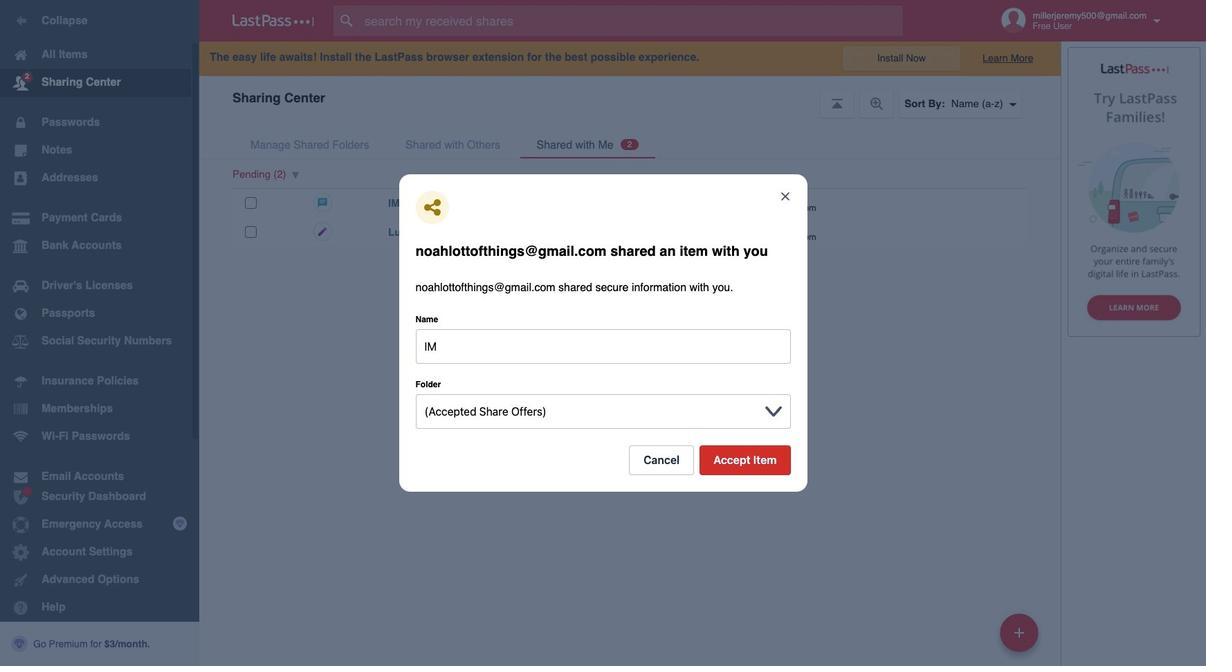 Task type: vqa. For each thing, say whether or not it's contained in the screenshot.
the 'New item' image
yes



Task type: describe. For each thing, give the bounding box(es) containing it.
lastpass image
[[233, 15, 314, 27]]

new item navigation
[[995, 610, 1047, 667]]

Search search field
[[334, 6, 930, 36]]



Task type: locate. For each thing, give the bounding box(es) containing it.
main navigation navigation
[[0, 0, 199, 667]]

vault options navigation
[[199, 76, 1061, 118]]

new item image
[[1015, 628, 1025, 638]]

search my received shares text field
[[334, 6, 930, 36]]

None field
[[416, 330, 791, 364], [416, 395, 757, 429], [416, 330, 791, 364], [416, 395, 757, 429]]



